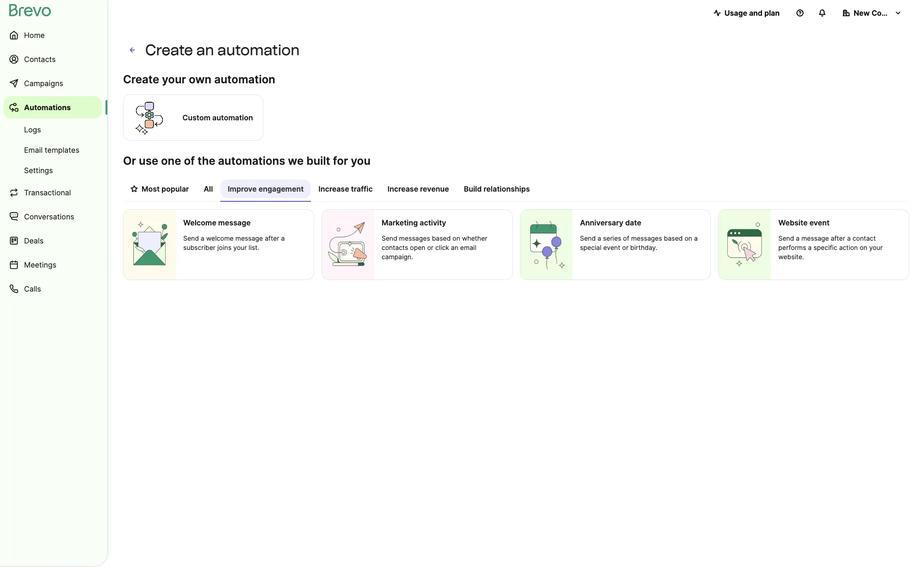 Task type: vqa. For each thing, say whether or not it's contained in the screenshot.


Task type: locate. For each thing, give the bounding box(es) containing it.
0 horizontal spatial an
[[197, 41, 214, 59]]

message up specific
[[802, 234, 830, 242]]

or left birthday.
[[623, 244, 629, 251]]

0 horizontal spatial event
[[604, 244, 621, 251]]

send up the special
[[580, 234, 596, 242]]

messages up open
[[399, 234, 430, 242]]

after inside send a message after a contact performs a specific action on your website.
[[831, 234, 846, 242]]

after
[[265, 234, 279, 242], [831, 234, 846, 242]]

of right series
[[624, 234, 630, 242]]

logs
[[24, 125, 41, 134]]

2 horizontal spatial your
[[870, 244, 883, 251]]

event inside send a series of messages based on a special event or birthday.
[[604, 244, 621, 251]]

2 messages from the left
[[632, 234, 663, 242]]

anniversary date
[[580, 218, 642, 227]]

1 horizontal spatial of
[[624, 234, 630, 242]]

conversations link
[[4, 206, 102, 228]]

settings
[[24, 166, 53, 175]]

templates
[[45, 145, 79, 155]]

0 horizontal spatial on
[[453, 234, 461, 242]]

create your own automation
[[123, 73, 275, 86]]

contacts
[[24, 55, 56, 64]]

of inside send a series of messages based on a special event or birthday.
[[624, 234, 630, 242]]

send a series of messages based on a special event or birthday.
[[580, 234, 698, 251]]

increase revenue
[[388, 184, 449, 194]]

2 horizontal spatial on
[[860, 244, 868, 251]]

1 horizontal spatial after
[[831, 234, 846, 242]]

send
[[183, 234, 199, 242], [382, 234, 398, 242], [580, 234, 596, 242], [779, 234, 795, 242]]

event down series
[[604, 244, 621, 251]]

for
[[333, 154, 348, 168]]

home link
[[4, 24, 102, 46]]

0 horizontal spatial your
[[162, 73, 186, 86]]

1 vertical spatial automation
[[214, 73, 275, 86]]

0 horizontal spatial based
[[432, 234, 451, 242]]

1 vertical spatial create
[[123, 73, 159, 86]]

1 send from the left
[[183, 234, 199, 242]]

send up subscriber
[[183, 234, 199, 242]]

your
[[162, 73, 186, 86], [233, 244, 247, 251], [870, 244, 883, 251]]

increase
[[319, 184, 349, 194], [388, 184, 419, 194]]

joins
[[218, 244, 232, 251]]

1 or from the left
[[428, 244, 434, 251]]

on inside send a message after a contact performs a specific action on your website.
[[860, 244, 868, 251]]

0 vertical spatial of
[[184, 154, 195, 168]]

transactional link
[[4, 182, 102, 204]]

event up specific
[[810, 218, 830, 227]]

website event
[[779, 218, 830, 227]]

a
[[201, 234, 205, 242], [281, 234, 285, 242], [598, 234, 602, 242], [695, 234, 698, 242], [797, 234, 800, 242], [848, 234, 851, 242], [809, 244, 812, 251]]

2 send from the left
[[382, 234, 398, 242]]

own
[[189, 73, 212, 86]]

of left the
[[184, 154, 195, 168]]

increase left traffic
[[319, 184, 349, 194]]

1 vertical spatial an
[[451, 244, 459, 251]]

send inside the send messages based on whether contacts open or click an email campaign.
[[382, 234, 398, 242]]

send up contacts
[[382, 234, 398, 242]]

increase inside increase revenue link
[[388, 184, 419, 194]]

create for create your own automation
[[123, 73, 159, 86]]

1 based from the left
[[432, 234, 451, 242]]

your left 'list.'
[[233, 244, 247, 251]]

3 send from the left
[[580, 234, 596, 242]]

settings link
[[4, 161, 102, 180]]

automation inside button
[[212, 113, 253, 122]]

your left own
[[162, 73, 186, 86]]

0 horizontal spatial after
[[265, 234, 279, 242]]

on
[[453, 234, 461, 242], [685, 234, 693, 242], [860, 244, 868, 251]]

or left the click
[[428, 244, 434, 251]]

improve engagement
[[228, 184, 304, 194]]

0 horizontal spatial messages
[[399, 234, 430, 242]]

increase inside increase traffic link
[[319, 184, 349, 194]]

website
[[779, 218, 808, 227]]

custom
[[183, 113, 211, 122]]

1 horizontal spatial your
[[233, 244, 247, 251]]

0 vertical spatial event
[[810, 218, 830, 227]]

send up performs
[[779, 234, 795, 242]]

messages up birthday.
[[632, 234, 663, 242]]

2 or from the left
[[623, 244, 629, 251]]

campaign.
[[382, 253, 413, 261]]

tab list
[[123, 180, 910, 202]]

2 increase from the left
[[388, 184, 419, 194]]

build relationships link
[[457, 180, 538, 201]]

send inside send a message after a contact performs a specific action on your website.
[[779, 234, 795, 242]]

0 vertical spatial create
[[145, 41, 193, 59]]

on inside the send messages based on whether contacts open or click an email campaign.
[[453, 234, 461, 242]]

most popular
[[142, 184, 189, 194]]

send a message after a contact performs a specific action on your website.
[[779, 234, 883, 261]]

2 after from the left
[[831, 234, 846, 242]]

send inside send a series of messages based on a special event or birthday.
[[580, 234, 596, 242]]

1 horizontal spatial or
[[623, 244, 629, 251]]

1 vertical spatial of
[[624, 234, 630, 242]]

increase left revenue
[[388, 184, 419, 194]]

an right the click
[[451, 244, 459, 251]]

1 horizontal spatial increase
[[388, 184, 419, 194]]

1 increase from the left
[[319, 184, 349, 194]]

send inside the send a welcome message after a subscriber joins your list.
[[183, 234, 199, 242]]

action
[[840, 244, 859, 251]]

increase traffic
[[319, 184, 373, 194]]

or
[[428, 244, 434, 251], [623, 244, 629, 251]]

0 vertical spatial an
[[197, 41, 214, 59]]

an up own
[[197, 41, 214, 59]]

performs
[[779, 244, 807, 251]]

1 horizontal spatial based
[[664, 234, 683, 242]]

of
[[184, 154, 195, 168], [624, 234, 630, 242]]

messages
[[399, 234, 430, 242], [632, 234, 663, 242]]

improve
[[228, 184, 257, 194]]

of for the
[[184, 154, 195, 168]]

2 based from the left
[[664, 234, 683, 242]]

4 send from the left
[[779, 234, 795, 242]]

deals
[[24, 236, 44, 245]]

0 horizontal spatial or
[[428, 244, 434, 251]]

0 horizontal spatial of
[[184, 154, 195, 168]]

contact
[[853, 234, 876, 242]]

message up 'list.'
[[236, 234, 263, 242]]

2 vertical spatial automation
[[212, 113, 253, 122]]

meetings
[[24, 260, 56, 270]]

1 horizontal spatial an
[[451, 244, 459, 251]]

send for welcome message
[[183, 234, 199, 242]]

1 vertical spatial event
[[604, 244, 621, 251]]

logs link
[[4, 120, 102, 139]]

dxrbf image
[[131, 185, 138, 193]]

create an automation
[[145, 41, 300, 59]]

0 horizontal spatial increase
[[319, 184, 349, 194]]

1 messages from the left
[[399, 234, 430, 242]]

usage and plan button
[[706, 4, 788, 22]]

marketing activity
[[382, 218, 447, 227]]

based inside send a series of messages based on a special event or birthday.
[[664, 234, 683, 242]]

specific
[[814, 244, 838, 251]]

messages inside send a series of messages based on a special event or birthday.
[[632, 234, 663, 242]]

event
[[810, 218, 830, 227], [604, 244, 621, 251]]

1 horizontal spatial messages
[[632, 234, 663, 242]]

send messages based on whether contacts open or click an email campaign.
[[382, 234, 488, 261]]

your down contact on the top of the page
[[870, 244, 883, 251]]

use
[[139, 154, 158, 168]]

create
[[145, 41, 193, 59], [123, 73, 159, 86]]

on inside send a series of messages based on a special event or birthday.
[[685, 234, 693, 242]]

conversations
[[24, 212, 74, 221]]

message
[[218, 218, 251, 227], [236, 234, 263, 242], [802, 234, 830, 242]]

deals link
[[4, 230, 102, 252]]

all
[[204, 184, 213, 194]]

an inside the send messages based on whether contacts open or click an email campaign.
[[451, 244, 459, 251]]

increase for increase revenue
[[388, 184, 419, 194]]

1 after from the left
[[265, 234, 279, 242]]

based
[[432, 234, 451, 242], [664, 234, 683, 242]]

email templates
[[24, 145, 79, 155]]

1 horizontal spatial on
[[685, 234, 693, 242]]



Task type: describe. For each thing, give the bounding box(es) containing it.
usage
[[725, 8, 748, 18]]

email
[[24, 145, 43, 155]]

create for create an automation
[[145, 41, 193, 59]]

welcome
[[183, 218, 217, 227]]

your inside the send a welcome message after a subscriber joins your list.
[[233, 244, 247, 251]]

built
[[307, 154, 330, 168]]

engagement
[[259, 184, 304, 194]]

new
[[854, 8, 870, 18]]

campaigns
[[24, 79, 63, 88]]

list.
[[249, 244, 259, 251]]

increase revenue link
[[380, 180, 457, 201]]

send for marketing activity
[[382, 234, 398, 242]]

messages inside the send messages based on whether contacts open or click an email campaign.
[[399, 234, 430, 242]]

contacts
[[382, 244, 408, 251]]

traffic
[[351, 184, 373, 194]]

welcome
[[206, 234, 234, 242]]

all link
[[196, 180, 220, 201]]

click
[[436, 244, 449, 251]]

after inside the send a welcome message after a subscriber joins your list.
[[265, 234, 279, 242]]

send for website event
[[779, 234, 795, 242]]

or use one of the automations we built for you
[[123, 154, 371, 168]]

custom automation button
[[123, 93, 263, 142]]

based inside the send messages based on whether contacts open or click an email campaign.
[[432, 234, 451, 242]]

new company button
[[836, 4, 910, 22]]

improve engagement link
[[220, 180, 311, 202]]

message inside send a message after a contact performs a specific action on your website.
[[802, 234, 830, 242]]

increase traffic link
[[311, 180, 380, 201]]

automations link
[[4, 96, 102, 119]]

automations
[[218, 154, 285, 168]]

usage and plan
[[725, 8, 780, 18]]

calls link
[[4, 278, 102, 300]]

company
[[872, 8, 906, 18]]

website.
[[779, 253, 805, 261]]

send a welcome message after a subscriber joins your list.
[[183, 234, 285, 251]]

open
[[410, 244, 426, 251]]

contacts link
[[4, 48, 102, 70]]

or
[[123, 154, 136, 168]]

increase for increase traffic
[[319, 184, 349, 194]]

the
[[198, 154, 215, 168]]

plan
[[765, 8, 780, 18]]

we
[[288, 154, 304, 168]]

1 horizontal spatial event
[[810, 218, 830, 227]]

send for anniversary date
[[580, 234, 596, 242]]

subscriber
[[183, 244, 216, 251]]

popular
[[162, 184, 189, 194]]

revenue
[[420, 184, 449, 194]]

build
[[464, 184, 482, 194]]

or inside send a series of messages based on a special event or birthday.
[[623, 244, 629, 251]]

marketing
[[382, 218, 418, 227]]

meetings link
[[4, 254, 102, 276]]

calls
[[24, 284, 41, 294]]

and
[[750, 8, 763, 18]]

your inside send a message after a contact performs a specific action on your website.
[[870, 244, 883, 251]]

you
[[351, 154, 371, 168]]

message up the send a welcome message after a subscriber joins your list.
[[218, 218, 251, 227]]

email
[[461, 244, 477, 251]]

tab list containing most popular
[[123, 180, 910, 202]]

new company
[[854, 8, 906, 18]]

series
[[603, 234, 622, 242]]

most
[[142, 184, 160, 194]]

relationships
[[484, 184, 530, 194]]

welcome message
[[183, 218, 251, 227]]

custom automation
[[183, 113, 253, 122]]

of for messages
[[624, 234, 630, 242]]

or inside the send messages based on whether contacts open or click an email campaign.
[[428, 244, 434, 251]]

campaigns link
[[4, 72, 102, 94]]

birthday.
[[631, 244, 658, 251]]

date
[[626, 218, 642, 227]]

most popular link
[[123, 180, 196, 201]]

whether
[[462, 234, 488, 242]]

email templates link
[[4, 141, 102, 159]]

build relationships
[[464, 184, 530, 194]]

home
[[24, 31, 45, 40]]

automations
[[24, 103, 71, 112]]

0 vertical spatial automation
[[218, 41, 300, 59]]

message inside the send a welcome message after a subscriber joins your list.
[[236, 234, 263, 242]]

special
[[580, 244, 602, 251]]

one
[[161, 154, 181, 168]]

transactional
[[24, 188, 71, 197]]

anniversary
[[580, 218, 624, 227]]

activity
[[420, 218, 447, 227]]



